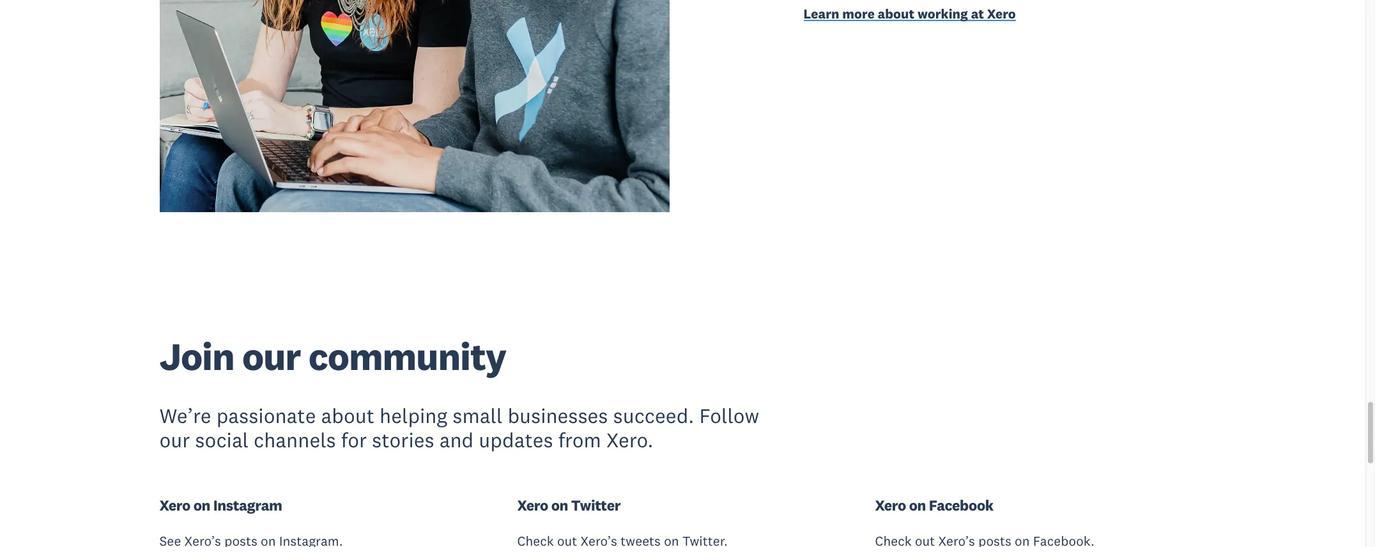 Task type: vqa. For each thing, say whether or not it's contained in the screenshot.
United
no



Task type: locate. For each thing, give the bounding box(es) containing it.
our inside we're passionate about helping small businesses succeed. follow our social channels for stories and updates from xero.
[[159, 427, 190, 453]]

about
[[878, 5, 915, 22], [321, 402, 375, 428]]

2 horizontal spatial on
[[909, 496, 926, 514]]

on left twitter
[[551, 496, 568, 514]]

1 on from the left
[[193, 496, 210, 514]]

0 vertical spatial our
[[242, 333, 301, 381]]

3 on from the left
[[909, 496, 926, 514]]

0 horizontal spatial on
[[193, 496, 210, 514]]

0 vertical spatial about
[[878, 5, 915, 22]]

about inside we're passionate about helping small businesses succeed. follow our social channels for stories and updates from xero.
[[321, 402, 375, 428]]

2 on from the left
[[551, 496, 568, 514]]

1 horizontal spatial about
[[878, 5, 915, 22]]

learn more about working at xero
[[804, 5, 1016, 22]]

small
[[453, 402, 503, 428]]

our
[[242, 333, 301, 381], [159, 427, 190, 453]]

passionate
[[216, 402, 316, 428]]

xero on instagram
[[159, 496, 282, 514]]

community
[[308, 333, 506, 381]]

xero
[[987, 5, 1016, 22], [159, 496, 190, 514], [517, 496, 548, 514], [875, 496, 906, 514]]

on
[[193, 496, 210, 514], [551, 496, 568, 514], [909, 496, 926, 514]]

two xero employees, both wearing staff tee shirts, work together on a laptop image
[[159, 0, 669, 212]]

join our community
[[159, 333, 506, 381]]

0 horizontal spatial about
[[321, 402, 375, 428]]

more
[[842, 5, 875, 22]]

on for instagram
[[193, 496, 210, 514]]

xero.
[[607, 427, 654, 453]]

about for working
[[878, 5, 915, 22]]

xero for xero on instagram
[[159, 496, 190, 514]]

0 horizontal spatial our
[[159, 427, 190, 453]]

about down join our community
[[321, 402, 375, 428]]

on left facebook
[[909, 496, 926, 514]]

about right more
[[878, 5, 915, 22]]

1 horizontal spatial on
[[551, 496, 568, 514]]

our up passionate
[[242, 333, 301, 381]]

1 vertical spatial our
[[159, 427, 190, 453]]

our left social
[[159, 427, 190, 453]]

from
[[558, 427, 601, 453]]

on for facebook
[[909, 496, 926, 514]]

1 vertical spatial about
[[321, 402, 375, 428]]

updates
[[479, 427, 553, 453]]

xero for xero on facebook
[[875, 496, 906, 514]]

on left "instagram"
[[193, 496, 210, 514]]

1 horizontal spatial our
[[242, 333, 301, 381]]



Task type: describe. For each thing, give the bounding box(es) containing it.
succeed.
[[613, 402, 694, 428]]

twitter
[[571, 496, 621, 514]]

xero on facebook
[[875, 496, 994, 514]]

learn
[[804, 5, 840, 22]]

and
[[439, 427, 474, 453]]

at
[[971, 5, 984, 22]]

social
[[195, 427, 249, 453]]

facebook
[[929, 496, 994, 514]]

channels
[[254, 427, 336, 453]]

businesses
[[508, 402, 608, 428]]

learn more about working at xero link
[[804, 5, 1112, 25]]

join
[[159, 333, 234, 381]]

we're passionate about helping small businesses succeed. follow our social channels for stories and updates from xero.
[[159, 402, 760, 453]]

we're
[[159, 402, 211, 428]]

for
[[341, 427, 367, 453]]

instagram
[[213, 496, 282, 514]]

follow
[[699, 402, 760, 428]]

helping
[[380, 402, 448, 428]]

xero on twitter
[[517, 496, 621, 514]]

stories
[[372, 427, 434, 453]]

on for twitter
[[551, 496, 568, 514]]

xero for xero on twitter
[[517, 496, 548, 514]]

about for helping
[[321, 402, 375, 428]]

working
[[918, 5, 968, 22]]



